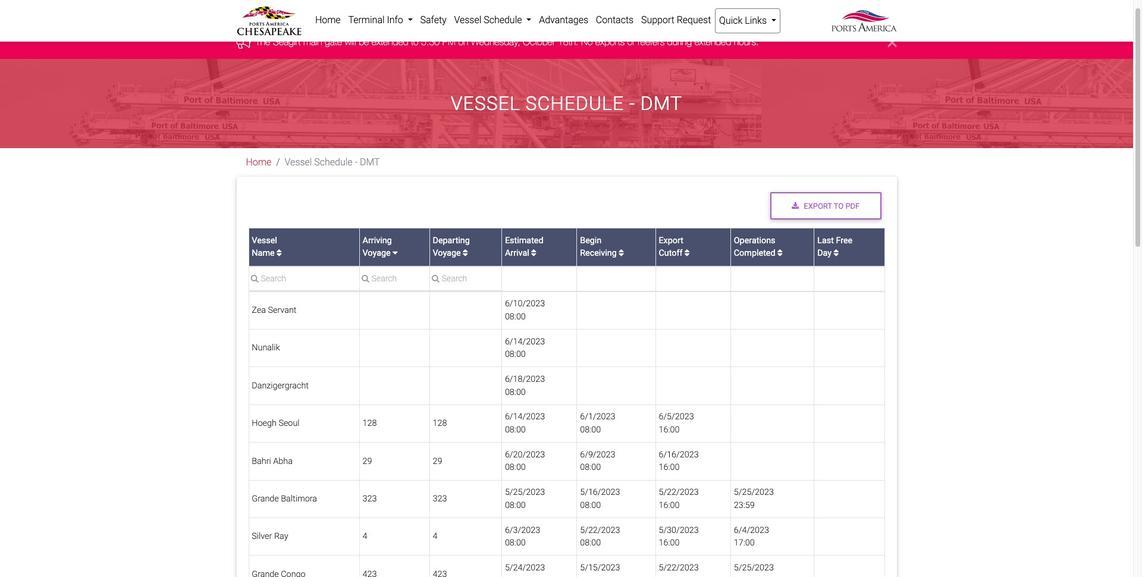 Task type: describe. For each thing, give the bounding box(es) containing it.
08:00 up 6/18/2023
[[505, 349, 526, 360]]

vessel schedule link
[[451, 8, 536, 32]]

vessel name
[[252, 236, 277, 259]]

danzigergracht
[[252, 381, 309, 391]]

6/5/2023 16:00
[[659, 412, 694, 435]]

5/25/2023 down the 17:00
[[734, 563, 774, 573]]

6/18/2023 08:00
[[505, 374, 545, 397]]

6/16/2023
[[659, 450, 699, 460]]

be
[[359, 37, 369, 47]]

silver
[[252, 532, 272, 542]]

quick links link
[[715, 8, 781, 33]]

23:59
[[734, 500, 755, 510]]

operations
[[734, 236, 776, 246]]

contacts
[[596, 14, 634, 26]]

1 128 from the left
[[363, 418, 377, 429]]

5/22/2023 for 08:00
[[580, 525, 620, 535]]

begin
[[580, 236, 602, 246]]

6/9/2023 08:00
[[580, 450, 616, 473]]

no
[[581, 37, 593, 47]]

abha
[[273, 456, 293, 466]]

1 vertical spatial schedule
[[526, 92, 624, 115]]

6/3/2023 08:00
[[505, 525, 540, 548]]

6/14/2023 08:00 for nunalik
[[505, 337, 545, 360]]

during
[[668, 37, 692, 47]]

voyage for arriving voyage
[[363, 248, 391, 259]]

on
[[459, 37, 469, 47]]

the seagirt main gate will be extended to 5:30 pm on wednesday, october 18th.  no exports or reefers during extended hours. alert
[[0, 26, 1134, 59]]

5/30/2023 16:00
[[659, 525, 699, 548]]

safety
[[420, 14, 447, 26]]

zea servant
[[252, 305, 297, 315]]

6/4/2023
[[734, 525, 770, 535]]

08:00 inside 5/16/2023 08:00
[[580, 500, 601, 510]]

6/10/2023
[[505, 299, 545, 309]]

hoegh seoul
[[252, 418, 300, 429]]

free
[[836, 236, 853, 246]]

bullhorn image
[[237, 36, 256, 49]]

safety link
[[417, 8, 451, 32]]

request
[[677, 14, 711, 26]]

16:00 for 6/5/2023 16:00
[[659, 425, 680, 435]]

departing
[[433, 236, 470, 246]]

vessel schedule
[[454, 14, 525, 26]]

6/18/2023
[[505, 374, 545, 384]]

cutoff
[[659, 248, 683, 259]]

support request link
[[638, 8, 715, 32]]

6/14/2023 08:00 for hoegh seoul
[[505, 412, 545, 435]]

6/1/2023 08:00
[[580, 412, 616, 435]]

16:00 for 6/16/2023 16:00
[[659, 463, 680, 473]]

silver ray
[[252, 532, 288, 542]]

october
[[523, 37, 555, 47]]

will
[[345, 37, 356, 47]]

5/30/2023
[[659, 525, 699, 535]]

terminal
[[348, 14, 385, 26]]

advantages link
[[536, 8, 592, 32]]

download image
[[792, 203, 799, 210]]

6/5/2023
[[659, 412, 694, 422]]

support
[[641, 14, 675, 26]]

1 vertical spatial dmt
[[360, 157, 380, 168]]

seoul
[[279, 418, 300, 429]]

quick
[[720, 15, 743, 26]]

export for export to pdf
[[804, 201, 832, 210]]

1 29 from the left
[[363, 456, 372, 466]]

terminal info
[[348, 14, 406, 26]]

5/22/2023 08:00
[[580, 525, 620, 548]]

bahri
[[252, 456, 271, 466]]

arriving voyage
[[363, 236, 393, 259]]

0 horizontal spatial vessel schedule - dmt
[[285, 157, 380, 168]]

info
[[387, 14, 403, 26]]

08:00 inside 6/9/2023 08:00
[[580, 463, 601, 473]]

advantages
[[539, 14, 589, 26]]

1 horizontal spatial dmt
[[641, 92, 683, 115]]

main
[[303, 37, 322, 47]]

16:00 for 5/22/2023 16:00
[[659, 500, 680, 510]]

08:00 inside 5/22/2023 08:00
[[580, 538, 601, 548]]

quick links
[[720, 15, 769, 26]]

1 horizontal spatial home
[[315, 14, 341, 26]]

receiving
[[580, 248, 617, 259]]

08:00 inside "6/10/2023 08:00"
[[505, 312, 526, 322]]

estimated
[[505, 236, 544, 246]]

seagirt
[[273, 37, 301, 47]]



Task type: locate. For each thing, give the bounding box(es) containing it.
08:00 inside 6/1/2023 08:00
[[580, 425, 601, 435]]

terminal info link
[[345, 8, 417, 32]]

16:00 up 5/30/2023
[[659, 500, 680, 510]]

5/22/2023 down 5/16/2023 08:00
[[580, 525, 620, 535]]

home link
[[312, 8, 345, 32], [246, 157, 272, 168]]

0 horizontal spatial 128
[[363, 418, 377, 429]]

18th.
[[558, 37, 579, 47]]

0 horizontal spatial dmt
[[360, 157, 380, 168]]

08:00 down 6/1/2023
[[580, 425, 601, 435]]

schedule
[[484, 14, 522, 26], [526, 92, 624, 115], [314, 157, 353, 168]]

6/14/2023
[[505, 337, 545, 347], [505, 412, 545, 422]]

voyage
[[363, 248, 391, 259], [433, 248, 461, 259]]

16:00 inside 5/30/2023 16:00
[[659, 538, 680, 548]]

0 vertical spatial dmt
[[641, 92, 683, 115]]

0 horizontal spatial home
[[246, 157, 272, 168]]

1 horizontal spatial home link
[[312, 8, 345, 32]]

6/3/2023
[[505, 525, 540, 535]]

5/22/2023 down 5/30/2023 16:00
[[659, 563, 699, 573]]

1 323 from the left
[[363, 494, 377, 504]]

6/16/2023 16:00
[[659, 450, 699, 473]]

1 horizontal spatial export
[[804, 201, 832, 210]]

1 horizontal spatial schedule
[[484, 14, 522, 26]]

1 voyage from the left
[[363, 248, 391, 259]]

arriving
[[363, 236, 392, 246]]

16:00 inside the 6/16/2023 16:00
[[659, 463, 680, 473]]

1 horizontal spatial -
[[630, 92, 636, 115]]

1 vertical spatial home link
[[246, 157, 272, 168]]

1 horizontal spatial extended
[[695, 37, 732, 47]]

08:00 inside "6/18/2023 08:00"
[[505, 387, 526, 397]]

1 6/14/2023 08:00 from the top
[[505, 337, 545, 360]]

16:00 down 6/16/2023
[[659, 463, 680, 473]]

day
[[818, 248, 832, 259]]

0 vertical spatial home
[[315, 14, 341, 26]]

1 vertical spatial 6/14/2023
[[505, 412, 545, 422]]

voyage down arriving
[[363, 248, 391, 259]]

5/22/2023 for 16:00
[[659, 488, 699, 498]]

departing voyage
[[433, 236, 470, 259]]

6/20/2023
[[505, 450, 545, 460]]

to
[[411, 37, 419, 47]]

export left to
[[804, 201, 832, 210]]

6/14/2023 08:00 up 6/18/2023
[[505, 337, 545, 360]]

2 horizontal spatial schedule
[[526, 92, 624, 115]]

voyage down departing
[[433, 248, 461, 259]]

arrival
[[505, 248, 529, 259]]

wednesday,
[[471, 37, 520, 47]]

pdf
[[846, 201, 860, 210]]

name
[[252, 248, 275, 259]]

last
[[818, 236, 834, 246]]

1 vertical spatial home
[[246, 157, 272, 168]]

5/22/2023
[[659, 488, 699, 498], [580, 525, 620, 535], [659, 563, 699, 573]]

0 vertical spatial export
[[804, 201, 832, 210]]

-
[[630, 92, 636, 115], [355, 157, 358, 168]]

1 vertical spatial vessel schedule - dmt
[[285, 157, 380, 168]]

completed
[[734, 248, 776, 259]]

0 horizontal spatial 323
[[363, 494, 377, 504]]

29
[[363, 456, 372, 466], [433, 456, 442, 466]]

16:00 for 5/30/2023 16:00
[[659, 538, 680, 548]]

6/14/2023 for hoegh seoul
[[505, 412, 545, 422]]

128
[[363, 418, 377, 429], [433, 418, 447, 429]]

16:00 down 6/5/2023
[[659, 425, 680, 435]]

contacts link
[[592, 8, 638, 32]]

2 voyage from the left
[[433, 248, 461, 259]]

0 horizontal spatial extended
[[372, 37, 409, 47]]

baltimora
[[281, 494, 317, 504]]

6/14/2023 down "6/10/2023 08:00"
[[505, 337, 545, 347]]

1 6/14/2023 from the top
[[505, 337, 545, 347]]

2 16:00 from the top
[[659, 463, 680, 473]]

1 horizontal spatial vessel schedule - dmt
[[451, 92, 683, 115]]

the
[[256, 37, 270, 47]]

export up cutoff
[[659, 236, 684, 246]]

0 horizontal spatial 29
[[363, 456, 372, 466]]

1 horizontal spatial 128
[[433, 418, 447, 429]]

export to pdf
[[804, 201, 860, 210]]

to
[[834, 201, 844, 210]]

0 horizontal spatial export
[[659, 236, 684, 246]]

6/4/2023 17:00
[[734, 525, 770, 548]]

begin receiving
[[580, 236, 617, 259]]

6/14/2023 08:00 up the 6/20/2023 on the left bottom of page
[[505, 412, 545, 435]]

0 vertical spatial 6/14/2023
[[505, 337, 545, 347]]

16:00 inside 5/22/2023 16:00
[[659, 500, 680, 510]]

08:00 inside 5/25/2023 08:00
[[505, 500, 526, 510]]

operations completed
[[734, 236, 776, 259]]

0 horizontal spatial voyage
[[363, 248, 391, 259]]

1 vertical spatial export
[[659, 236, 684, 246]]

16:00
[[659, 425, 680, 435], [659, 463, 680, 473], [659, 500, 680, 510], [659, 538, 680, 548]]

export for export cutoff
[[659, 236, 684, 246]]

08:00 inside 6/20/2023 08:00
[[505, 463, 526, 473]]

17:00
[[734, 538, 755, 548]]

0 horizontal spatial 4
[[363, 532, 367, 542]]

dmt
[[641, 92, 683, 115], [360, 157, 380, 168]]

0 vertical spatial 6/14/2023 08:00
[[505, 337, 545, 360]]

08:00 down 6/18/2023
[[505, 387, 526, 397]]

ray
[[274, 532, 288, 542]]

2 323 from the left
[[433, 494, 447, 504]]

08:00 up 5/15/2023
[[580, 538, 601, 548]]

the seagirt main gate will be extended to 5:30 pm on wednesday, october 18th.  no exports or reefers during extended hours.
[[256, 37, 759, 47]]

08:00 down 5/16/2023
[[580, 500, 601, 510]]

5/15/2023
[[580, 563, 620, 573]]

2 extended from the left
[[695, 37, 732, 47]]

5:30
[[421, 37, 440, 47]]

voyage for departing voyage
[[433, 248, 461, 259]]

3 16:00 from the top
[[659, 500, 680, 510]]

0 vertical spatial schedule
[[484, 14, 522, 26]]

0 horizontal spatial -
[[355, 157, 358, 168]]

08:00 inside the 6/3/2023 08:00
[[505, 538, 526, 548]]

5/25/2023 23:59
[[734, 488, 774, 510]]

export
[[804, 201, 832, 210], [659, 236, 684, 246]]

1 horizontal spatial voyage
[[433, 248, 461, 259]]

0 vertical spatial home link
[[312, 8, 345, 32]]

1 vertical spatial 5/22/2023
[[580, 525, 620, 535]]

1 4 from the left
[[363, 532, 367, 542]]

0 vertical spatial 5/22/2023
[[659, 488, 699, 498]]

export to pdf link
[[771, 192, 882, 220]]

6/10/2023 08:00
[[505, 299, 545, 322]]

bahri abha
[[252, 456, 293, 466]]

08:00 up the 6/20/2023 on the left bottom of page
[[505, 425, 526, 435]]

1 vertical spatial 6/14/2023 08:00
[[505, 412, 545, 435]]

16:00 down 5/30/2023
[[659, 538, 680, 548]]

1 extended from the left
[[372, 37, 409, 47]]

2 vertical spatial schedule
[[314, 157, 353, 168]]

pm
[[443, 37, 456, 47]]

0 horizontal spatial schedule
[[314, 157, 353, 168]]

323
[[363, 494, 377, 504], [433, 494, 447, 504]]

6/20/2023 08:00
[[505, 450, 545, 473]]

6/14/2023 for nunalik
[[505, 337, 545, 347]]

5/24/2023
[[505, 563, 545, 573]]

1 horizontal spatial 29
[[433, 456, 442, 466]]

support request
[[641, 14, 711, 26]]

2 vertical spatial 5/22/2023
[[659, 563, 699, 573]]

5/22/2023 16:00
[[659, 488, 699, 510]]

2 4 from the left
[[433, 532, 438, 542]]

servant
[[268, 305, 297, 315]]

hours.
[[734, 37, 759, 47]]

5/25/2023 08:00
[[505, 488, 545, 510]]

grande baltimora
[[252, 494, 317, 504]]

1 vertical spatial -
[[355, 157, 358, 168]]

5/16/2023
[[580, 488, 620, 498]]

16:00 inside 6/5/2023 16:00
[[659, 425, 680, 435]]

5/22/2023 down the 6/16/2023 16:00
[[659, 488, 699, 498]]

links
[[745, 15, 767, 26]]

nunalik
[[252, 343, 280, 353]]

0 vertical spatial vessel schedule - dmt
[[451, 92, 683, 115]]

1 horizontal spatial 4
[[433, 532, 438, 542]]

0 vertical spatial -
[[630, 92, 636, 115]]

exports
[[596, 37, 625, 47]]

08:00 down 6/3/2023
[[505, 538, 526, 548]]

2 128 from the left
[[433, 418, 447, 429]]

08:00
[[505, 312, 526, 322], [505, 349, 526, 360], [505, 387, 526, 397], [505, 425, 526, 435], [580, 425, 601, 435], [505, 463, 526, 473], [580, 463, 601, 473], [505, 500, 526, 510], [580, 500, 601, 510], [505, 538, 526, 548], [580, 538, 601, 548]]

close image
[[888, 35, 897, 50]]

None field
[[249, 273, 359, 291], [360, 273, 429, 291], [430, 273, 502, 291], [249, 273, 359, 291], [360, 273, 429, 291], [430, 273, 502, 291]]

0 horizontal spatial home link
[[246, 157, 272, 168]]

vessel
[[454, 14, 482, 26], [451, 92, 521, 115], [285, 157, 312, 168], [252, 236, 277, 246]]

last free day
[[818, 236, 853, 259]]

voyage inside departing voyage
[[433, 248, 461, 259]]

zea
[[252, 305, 266, 315]]

5/25/2023 down 6/20/2023 08:00
[[505, 488, 545, 498]]

extended down info
[[372, 37, 409, 47]]

5/25/2023 for 23:59
[[734, 488, 774, 498]]

or
[[628, 37, 635, 47]]

1 horizontal spatial 323
[[433, 494, 447, 504]]

extended
[[372, 37, 409, 47], [695, 37, 732, 47]]

grande
[[252, 494, 279, 504]]

estimated arrival
[[505, 236, 544, 259]]

5/25/2023 for 08:00
[[505, 488, 545, 498]]

extended down quick
[[695, 37, 732, 47]]

reefers
[[638, 37, 665, 47]]

5/25/2023 up "23:59"
[[734, 488, 774, 498]]

08:00 up 6/3/2023
[[505, 500, 526, 510]]

08:00 down the 6/10/2023
[[505, 312, 526, 322]]

2 6/14/2023 from the top
[[505, 412, 545, 422]]

6/1/2023
[[580, 412, 616, 422]]

voyage inside arriving voyage
[[363, 248, 391, 259]]

1 16:00 from the top
[[659, 425, 680, 435]]

4 16:00 from the top
[[659, 538, 680, 548]]

6/14/2023 down "6/18/2023 08:00" on the left
[[505, 412, 545, 422]]

2 29 from the left
[[433, 456, 442, 466]]

08:00 down 6/9/2023
[[580, 463, 601, 473]]

08:00 down the 6/20/2023 on the left bottom of page
[[505, 463, 526, 473]]

5/25/2023
[[505, 488, 545, 498], [734, 488, 774, 498], [734, 563, 774, 573]]

2 6/14/2023 08:00 from the top
[[505, 412, 545, 435]]

5/16/2023 08:00
[[580, 488, 620, 510]]



Task type: vqa. For each thing, say whether or not it's contained in the screenshot.


